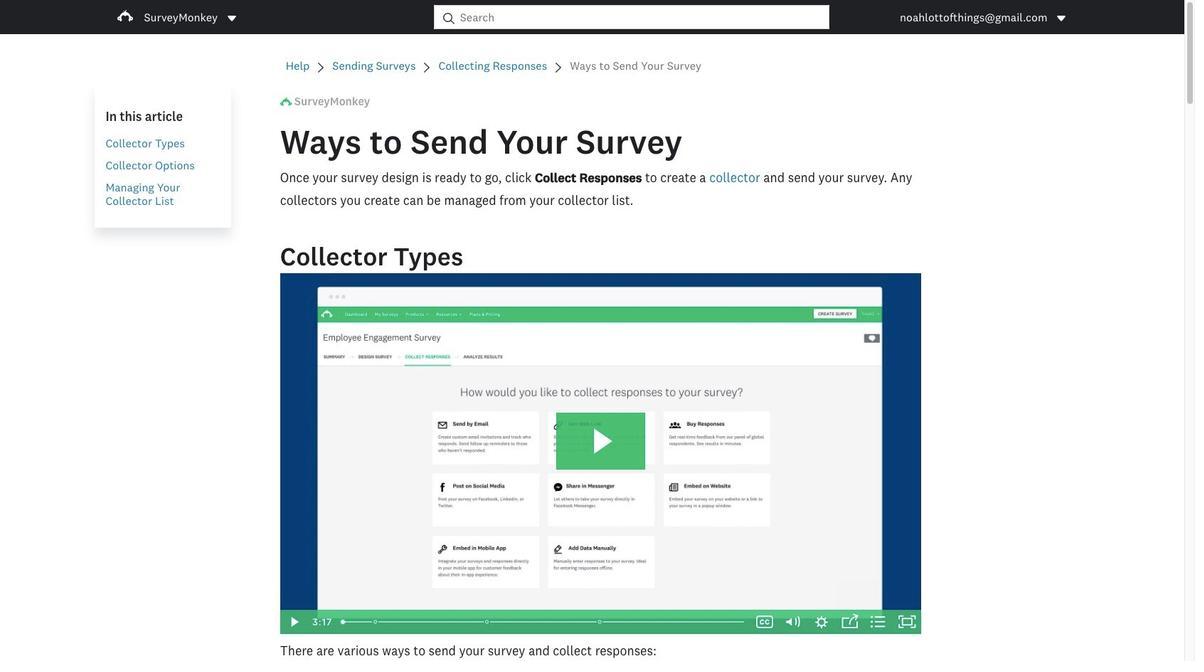 Task type: describe. For each thing, give the bounding box(es) containing it.
video element
[[280, 273, 922, 634]]

1 horizontal spatial open image
[[1057, 12, 1068, 24]]



Task type: locate. For each thing, give the bounding box(es) containing it.
chapter markers toolbar
[[343, 610, 744, 634]]

playbar slider
[[332, 610, 751, 634]]

open image
[[226, 12, 238, 24], [1058, 15, 1067, 21]]

1 horizontal spatial open image
[[1058, 15, 1067, 21]]

open image
[[1057, 12, 1068, 24], [228, 15, 236, 21]]

search image
[[443, 12, 455, 24], [443, 12, 455, 24]]

0 horizontal spatial open image
[[228, 15, 236, 21]]

0 horizontal spatial open image
[[226, 12, 238, 24]]

Search text field
[[455, 6, 830, 28]]

open image inside icon
[[228, 15, 236, 21]]



